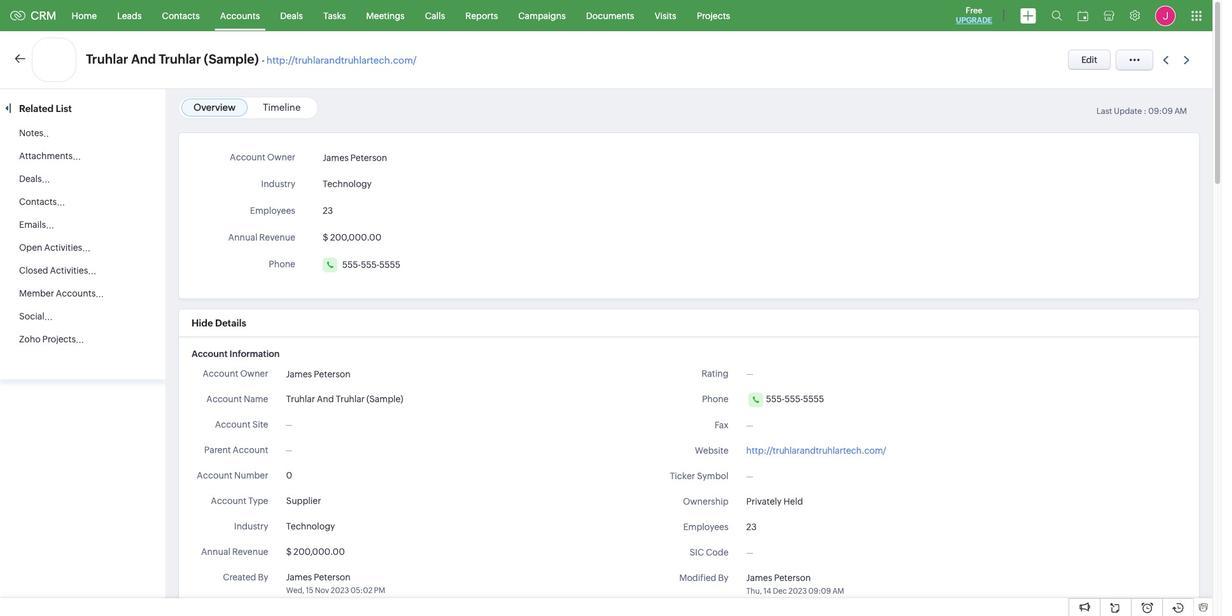 Task type: vqa. For each thing, say whether or not it's contained in the screenshot.


Task type: locate. For each thing, give the bounding box(es) containing it.
james peterson up "technology"
[[323, 153, 387, 163]]

and
[[131, 52, 156, 66], [223, 346, 241, 356], [317, 534, 334, 544]]

edit button
[[1068, 50, 1111, 70]]

0 horizontal spatial (sample)
[[204, 52, 259, 66]]

1 vertical spatial activities
[[50, 266, 88, 276]]

0 vertical spatial accounts
[[220, 11, 260, 21]]

0 vertical spatial account owner
[[230, 152, 295, 162]]

owner for industry
[[267, 152, 295, 162]]

account owner down account information
[[203, 508, 268, 518]]

projects inside zoho projects ...
[[42, 334, 76, 344]]

1 horizontal spatial james
[[323, 153, 349, 163]]

activities for closed activities
[[50, 266, 88, 276]]

1 vertical spatial http://truhlarandtruhlartech.com/
[[747, 585, 887, 595]]

accounts up truhlar and truhlar (sample) - http://truhlarandtruhlartech.com/ at top
[[220, 11, 260, 21]]

peterson for truhlar and truhlar (sample)
[[314, 509, 351, 519]]

0 horizontal spatial deals
[[19, 174, 42, 184]]

name
[[244, 534, 268, 544]]

attachments link
[[19, 151, 73, 161]]

james peterson
[[323, 153, 387, 163], [286, 509, 351, 519]]

social
[[19, 311, 44, 322]]

0 vertical spatial james peterson
[[323, 153, 387, 163]]

peterson up "technology"
[[351, 153, 387, 163]]

2 vertical spatial and
[[317, 534, 334, 544]]

activities up member accounts ...
[[50, 266, 88, 276]]

1 horizontal spatial accounts
[[220, 11, 260, 21]]

website
[[695, 585, 729, 595]]

deals link up contacts ...
[[19, 174, 42, 184]]

needs analysis
[[192, 366, 256, 376]]

2 vertical spatial deals
[[192, 323, 217, 334]]

0 vertical spatial owner
[[267, 152, 295, 162]]

(sample) for truhlar and truhlar (sample)
[[367, 534, 403, 544]]

attachments ...
[[19, 151, 81, 162]]

james
[[323, 153, 349, 163], [286, 509, 312, 519]]

1 vertical spatial 5555
[[840, 385, 861, 395]]

5555
[[380, 260, 401, 270], [840, 385, 861, 395], [836, 406, 857, 416]]

contacts right leads link
[[162, 11, 200, 21]]

leads link
[[107, 0, 152, 31]]

1 vertical spatial phone
[[702, 534, 729, 544]]

owner
[[267, 152, 295, 162], [240, 508, 268, 518]]

truhlar
[[86, 52, 128, 66], [159, 52, 201, 66], [192, 346, 222, 356], [242, 346, 272, 356], [286, 534, 315, 544], [336, 534, 365, 544]]

update
[[1114, 106, 1143, 116]]

... inside deals ...
[[42, 175, 50, 185]]

contacts link right leads
[[152, 0, 210, 31]]

1 vertical spatial contacts
[[19, 197, 57, 207]]

phone down revenue
[[269, 259, 295, 269]]

annual revenue
[[228, 232, 295, 243]]

0 vertical spatial peterson
[[351, 153, 387, 163]]

accounts down closed activities ...
[[56, 288, 96, 299]]

am
[[1175, 106, 1188, 116]]

1 vertical spatial projects
[[42, 334, 76, 344]]

account owner up 'industry'
[[230, 152, 295, 162]]

0 horizontal spatial and
[[131, 52, 156, 66]]

truhlar and truhlar (sample) - http://truhlarandtruhlartech.com/
[[86, 52, 417, 66]]

james peterson for technology
[[323, 153, 387, 163]]

... inside member accounts ...
[[96, 290, 104, 299]]

site
[[252, 559, 268, 569]]

0 horizontal spatial http://truhlarandtruhlartech.com/ link
[[267, 55, 417, 66]]

$
[[323, 232, 328, 243]]

account up parent account
[[215, 559, 251, 569]]

edit
[[1082, 55, 1098, 65]]

:
[[1144, 106, 1147, 116]]

0 horizontal spatial http://truhlarandtruhlartech.com/
[[267, 55, 417, 66]]

james up the truhlar and truhlar (sample)
[[286, 509, 312, 519]]

owner up 'industry'
[[267, 152, 295, 162]]

contacts inside contacts ...
[[19, 197, 57, 207]]

zoho projects link
[[19, 334, 76, 344]]

0 horizontal spatial phone
[[269, 259, 295, 269]]

http://truhlarandtruhlartech.com/ inside truhlar and truhlar (sample) - http://truhlarandtruhlartech.com/
[[267, 55, 417, 66]]

0 horizontal spatial contacts link
[[19, 197, 57, 207]]

1 vertical spatial and
[[223, 346, 241, 356]]

1 horizontal spatial contacts link
[[152, 0, 210, 31]]

james up "technology"
[[323, 153, 349, 163]]

1 vertical spatial james peterson
[[286, 509, 351, 519]]

contacts for contacts ...
[[19, 197, 57, 207]]

contacts down deals ...
[[19, 197, 57, 207]]

0 vertical spatial contacts link
[[152, 0, 210, 31]]

0 vertical spatial deals
[[280, 11, 303, 21]]

http://truhlarandtruhlartech.com/
[[267, 55, 417, 66], [747, 585, 887, 595]]

hide details link
[[192, 457, 246, 468]]

account owner for account name
[[203, 508, 268, 518]]

activities inside closed activities ...
[[50, 266, 88, 276]]

2 horizontal spatial and
[[317, 534, 334, 544]]

0 vertical spatial and
[[131, 52, 156, 66]]

0 vertical spatial contacts
[[162, 11, 200, 21]]

1 vertical spatial (sample)
[[367, 534, 403, 544]]

activities up closed activities ...
[[44, 243, 82, 253]]

deals left tasks link
[[280, 11, 303, 21]]

projects right zoho
[[42, 334, 76, 344]]

0 vertical spatial activities
[[44, 243, 82, 253]]

peterson up the truhlar and truhlar (sample)
[[314, 509, 351, 519]]

555-555-5555
[[342, 260, 401, 270], [801, 385, 861, 395], [798, 406, 857, 416]]

meetings
[[366, 11, 405, 21]]

deals up needs
[[192, 323, 217, 334]]

..
[[43, 129, 49, 139]]

1 horizontal spatial (sample)
[[367, 534, 403, 544]]

0 horizontal spatial contacts
[[19, 197, 57, 207]]

visits link
[[645, 0, 687, 31]]

-
[[262, 55, 265, 66]]

peterson
[[351, 153, 387, 163], [314, 509, 351, 519]]

0 vertical spatial (sample)
[[204, 52, 259, 66]]

james for truhlar and truhlar (sample)
[[286, 509, 312, 519]]

truhlar and truhlar attys
[[192, 346, 297, 356]]

1 horizontal spatial deals
[[192, 323, 217, 334]]

member accounts link
[[19, 288, 96, 299]]

1 vertical spatial peterson
[[314, 509, 351, 519]]

1 vertical spatial james
[[286, 509, 312, 519]]

2023
[[295, 366, 316, 376]]

notes
[[19, 128, 43, 138]]

accounts
[[220, 11, 260, 21], [56, 288, 96, 299]]

... inside social ...
[[44, 313, 53, 322]]

contacts link
[[152, 0, 210, 31], [19, 197, 57, 207]]

profile element
[[1148, 0, 1184, 31]]

0 horizontal spatial projects
[[42, 334, 76, 344]]

meetings link
[[356, 0, 415, 31]]

1 vertical spatial owner
[[240, 508, 268, 518]]

contacts
[[162, 11, 200, 21], [19, 197, 57, 207]]

contacts inside "link"
[[162, 11, 200, 21]]

deals ...
[[19, 174, 50, 185]]

home link
[[62, 0, 107, 31]]

next record image
[[1184, 56, 1193, 64]]

search element
[[1044, 0, 1070, 31]]

555-
[[342, 260, 361, 270], [361, 260, 380, 270], [803, 385, 822, 395], [822, 385, 840, 395], [799, 406, 818, 416], [818, 406, 836, 416]]

activities for open activities
[[44, 243, 82, 253]]

projects
[[697, 11, 731, 21], [42, 334, 76, 344]]

truhlar and truhlar attys link
[[192, 346, 297, 356]]

http://truhlarandtruhlartech.com/ link
[[267, 55, 417, 66], [747, 585, 887, 595]]

0 horizontal spatial deals link
[[19, 174, 42, 184]]

contacts ...
[[19, 197, 65, 207]]

projects right visits link
[[697, 11, 731, 21]]

contacts link down deals ...
[[19, 197, 57, 207]]

james peterson up the truhlar and truhlar (sample)
[[286, 509, 351, 519]]

campaigns
[[519, 11, 566, 21]]

phone down the 'rating' at the bottom
[[702, 534, 729, 544]]

0 vertical spatial http://truhlarandtruhlartech.com/ link
[[267, 55, 417, 66]]

23
[[323, 206, 333, 216]]

home
[[72, 11, 97, 21]]

1 vertical spatial http://truhlarandtruhlartech.com/ link
[[747, 585, 887, 595]]

...
[[73, 152, 81, 162], [42, 175, 50, 185], [57, 198, 65, 207], [46, 221, 54, 230], [82, 244, 91, 253], [88, 267, 96, 276], [96, 290, 104, 299], [44, 313, 53, 322], [76, 335, 84, 345]]

0 horizontal spatial accounts
[[56, 288, 96, 299]]

parent account
[[204, 585, 268, 595]]

projects link
[[687, 0, 741, 31]]

fax
[[715, 560, 729, 570]]

0 vertical spatial 5555
[[380, 260, 401, 270]]

1 vertical spatial deals
[[19, 174, 42, 184]]

1 horizontal spatial and
[[223, 346, 241, 356]]

deals link left tasks
[[270, 0, 313, 31]]

james peterson for truhlar and truhlar (sample)
[[286, 509, 351, 519]]

0 vertical spatial deals link
[[270, 0, 313, 31]]

1 vertical spatial accounts
[[56, 288, 96, 299]]

deals up contacts ...
[[19, 174, 42, 184]]

overview
[[194, 102, 236, 113]]

0 vertical spatial http://truhlarandtruhlartech.com/
[[267, 55, 417, 66]]

notes ..
[[19, 128, 49, 139]]

account information
[[192, 488, 280, 499]]

owner for account name
[[240, 508, 268, 518]]

activities inside open activities ...
[[44, 243, 82, 253]]

accounts inside member accounts ...
[[56, 288, 96, 299]]

1 horizontal spatial projects
[[697, 11, 731, 21]]

phone
[[269, 259, 295, 269], [702, 534, 729, 544]]

upgrade
[[956, 16, 993, 25]]

account
[[230, 152, 265, 162], [192, 488, 228, 499], [203, 508, 238, 518], [207, 534, 242, 544], [215, 559, 251, 569], [233, 585, 268, 595]]

owner down "information"
[[240, 508, 268, 518]]

zoho projects ...
[[19, 334, 84, 345]]

closed activities ...
[[19, 266, 96, 276]]

account owner
[[230, 152, 295, 162], [203, 508, 268, 518]]

nov 17, 2023
[[265, 366, 316, 376]]

0 horizontal spatial james
[[286, 509, 312, 519]]

profile image
[[1156, 5, 1176, 26]]

1 vertical spatial account owner
[[203, 508, 268, 518]]

1 horizontal spatial contacts
[[162, 11, 200, 21]]

0 vertical spatial james
[[323, 153, 349, 163]]



Task type: describe. For each thing, give the bounding box(es) containing it.
attys
[[274, 346, 296, 356]]

1 horizontal spatial http://truhlarandtruhlartech.com/ link
[[747, 585, 887, 595]]

0 vertical spatial 555-555-5555
[[342, 260, 401, 270]]

and for truhlar and truhlar attys
[[223, 346, 241, 356]]

reports link
[[455, 0, 508, 31]]

create menu image
[[1021, 8, 1037, 23]]

tasks
[[323, 11, 346, 21]]

contacts for contacts
[[162, 11, 200, 21]]

... inside attachments ...
[[73, 152, 81, 162]]

leads
[[117, 11, 142, 21]]

open activities ...
[[19, 243, 91, 253]]

1 vertical spatial deals link
[[19, 174, 42, 184]]

free
[[966, 6, 983, 15]]

account down account site
[[233, 585, 268, 595]]

peterson for technology
[[351, 153, 387, 163]]

last
[[1097, 106, 1113, 116]]

closed
[[19, 266, 48, 276]]

hide
[[192, 457, 213, 468]]

employees
[[250, 206, 295, 216]]

... inside 'emails ...'
[[46, 221, 54, 230]]

account up account site
[[207, 534, 242, 544]]

2 vertical spatial 5555
[[836, 406, 857, 416]]

account up 'industry'
[[230, 152, 265, 162]]

accounts link
[[210, 0, 270, 31]]

reports
[[466, 11, 498, 21]]

related list
[[19, 103, 74, 114]]

create menu element
[[1013, 0, 1044, 31]]

0 vertical spatial projects
[[697, 11, 731, 21]]

$  200,000.00
[[323, 232, 382, 243]]

1 vertical spatial 555-555-5555
[[801, 385, 861, 395]]

17,
[[283, 366, 293, 376]]

... inside closed activities ...
[[88, 267, 96, 276]]

revenue
[[259, 232, 295, 243]]

calls
[[425, 11, 445, 21]]

member accounts ...
[[19, 288, 104, 299]]

2 horizontal spatial deals
[[280, 11, 303, 21]]

emails
[[19, 220, 46, 230]]

previous record image
[[1163, 56, 1169, 64]]

timeline link
[[263, 102, 301, 113]]

account name
[[207, 534, 268, 544]]

1 horizontal spatial phone
[[702, 534, 729, 544]]

notes link
[[19, 128, 43, 138]]

200,000.00
[[330, 232, 382, 243]]

crm link
[[10, 9, 56, 22]]

deals inside deals ...
[[19, 174, 42, 184]]

technology
[[323, 179, 372, 189]]

hide details
[[192, 457, 246, 468]]

last update : 09:09 am
[[1097, 106, 1188, 116]]

calendar image
[[1078, 11, 1089, 21]]

documents
[[586, 11, 635, 21]]

zoho
[[19, 334, 41, 344]]

and for truhlar and truhlar (sample) - http://truhlarandtruhlartech.com/
[[131, 52, 156, 66]]

and for truhlar and truhlar (sample)
[[317, 534, 334, 544]]

annual
[[228, 232, 258, 243]]

0 vertical spatial phone
[[269, 259, 295, 269]]

... inside zoho projects ...
[[76, 335, 84, 345]]

related
[[19, 103, 54, 114]]

account site
[[215, 559, 268, 569]]

attachments
[[19, 151, 73, 161]]

emails ...
[[19, 220, 54, 230]]

member
[[19, 288, 54, 299]]

open
[[19, 243, 42, 253]]

(sample) for truhlar and truhlar (sample) - http://truhlarandtruhlartech.com/
[[204, 52, 259, 66]]

visits
[[655, 11, 677, 21]]

1 horizontal spatial http://truhlarandtruhlartech.com/
[[747, 585, 887, 595]]

tasks link
[[313, 0, 356, 31]]

account down hide
[[192, 488, 228, 499]]

industry
[[261, 179, 295, 189]]

timeline
[[263, 102, 301, 113]]

1 horizontal spatial deals link
[[270, 0, 313, 31]]

campaigns link
[[508, 0, 576, 31]]

nov
[[265, 366, 282, 376]]

truhlar and truhlar (sample)
[[286, 534, 403, 544]]

rating
[[702, 508, 729, 518]]

documents link
[[576, 0, 645, 31]]

social link
[[19, 311, 44, 322]]

search image
[[1052, 10, 1063, 21]]

needs
[[192, 366, 218, 376]]

emails link
[[19, 220, 46, 230]]

calls link
[[415, 0, 455, 31]]

open activities link
[[19, 243, 82, 253]]

list
[[56, 103, 72, 114]]

overview link
[[194, 102, 236, 113]]

social ...
[[19, 311, 53, 322]]

crm
[[31, 9, 56, 22]]

parent
[[204, 585, 231, 595]]

... inside contacts ...
[[57, 198, 65, 207]]

information
[[230, 488, 280, 499]]

free upgrade
[[956, 6, 993, 25]]

james for technology
[[323, 153, 349, 163]]

... inside open activities ...
[[82, 244, 91, 253]]

account down account information
[[203, 508, 238, 518]]

analysis
[[220, 366, 254, 376]]

account owner for industry
[[230, 152, 295, 162]]

2 vertical spatial 555-555-5555
[[798, 406, 857, 416]]

09:09
[[1149, 106, 1173, 116]]

1 vertical spatial contacts link
[[19, 197, 57, 207]]



